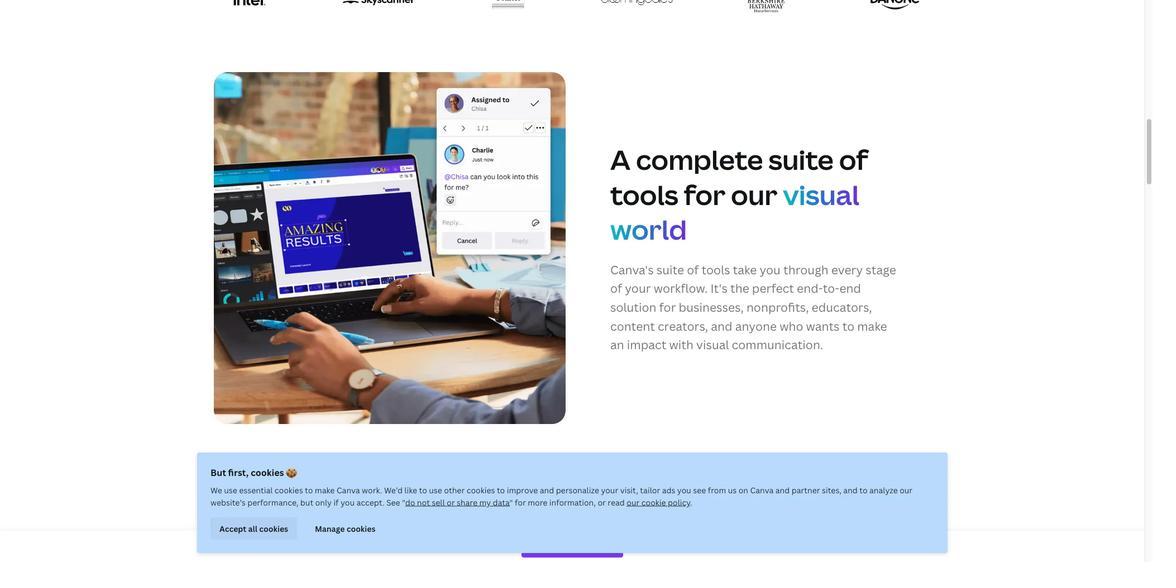 Task type: vqa. For each thing, say whether or not it's contained in the screenshot.
27
no



Task type: describe. For each thing, give the bounding box(es) containing it.
but
[[211, 467, 226, 479]]

read
[[608, 497, 625, 508]]

berkshire hathaway image
[[748, 0, 785, 12]]

see
[[694, 485, 706, 495]]

colliers international image
[[492, 0, 524, 16]]

creators,
[[658, 318, 709, 334]]

manage
[[315, 523, 345, 534]]

world
[[611, 211, 687, 247]]

more
[[528, 497, 548, 508]]

2 use from the left
[[429, 485, 442, 495]]

only
[[315, 497, 332, 508]]

and right "sites,"
[[844, 485, 858, 495]]

solution
[[611, 299, 657, 315]]

1 horizontal spatial of
[[687, 262, 699, 277]]

2 or from the left
[[598, 497, 606, 508]]

share
[[457, 497, 478, 508]]

your inside we use essential cookies to make canva work. we'd like to use other cookies to improve and personalize your visit, tailor ads you see from us on canva and partner sites, and to analyze our website's performance, but only if you accept. see "
[[601, 485, 619, 495]]

tools inside the canva's suite of tools take you through every stage of your workflow. it's the perfect end-to-end solution for businesses, nonprofits, educators, content creators, and anyone who wants to make an impact with visual communication.
[[702, 262, 731, 277]]

it's
[[711, 280, 728, 296]]

do not sell or share my data link
[[406, 497, 510, 508]]

0 horizontal spatial you
[[341, 497, 355, 508]]

to inside the canva's suite of tools take you through every stage of your workflow. it's the perfect end-to-end solution for businesses, nonprofits, educators, content creators, and anyone who wants to make an impact with visual communication.
[[843, 318, 855, 334]]

manage cookies button
[[306, 517, 385, 540]]

cookies up essential
[[251, 467, 284, 479]]

communication.
[[732, 337, 824, 353]]

cookie
[[642, 497, 666, 508]]

visual inside the canva's suite of tools take you through every stage of your workflow. it's the perfect end-to-end solution for businesses, nonprofits, educators, content creators, and anyone who wants to make an impact with visual communication.
[[697, 337, 729, 353]]

canva's suite of tools take you through every stage of your workflow. it's the perfect end-to-end solution for businesses, nonprofits, educators, content creators, and anyone who wants to make an impact with visual communication.
[[611, 262, 897, 353]]

complete
[[636, 141, 763, 178]]

1 canva from the left
[[337, 485, 360, 495]]

nonprofits,
[[747, 299, 809, 315]]

tools inside a complete suite of tools for our
[[611, 176, 679, 212]]

perfect
[[753, 280, 795, 296]]

1 or from the left
[[447, 497, 455, 508]]

wants
[[807, 318, 840, 334]]

do not sell or share my data " for more information, or read our cookie policy .
[[406, 497, 693, 508]]

make inside we use essential cookies to make canva work. we'd like to use other cookies to improve and personalize your visit, tailor ads you see from us on canva and partner sites, and to analyze our website's performance, but only if you accept. see "
[[315, 485, 335, 495]]

we use essential cookies to make canva work. we'd like to use other cookies to improve and personalize your visit, tailor ads you see from us on canva and partner sites, and to analyze our website's performance, but only if you accept. see "
[[211, 485, 913, 508]]

content
[[611, 318, 655, 334]]

ads
[[662, 485, 676, 495]]

cookies inside button
[[347, 523, 376, 534]]

2 " from the left
[[510, 497, 513, 508]]

accept all cookies button
[[211, 517, 297, 540]]

cookies inside 'button'
[[259, 523, 288, 534]]

tailor
[[641, 485, 661, 495]]

accept.
[[357, 497, 385, 508]]

🍪
[[286, 467, 295, 479]]

suite inside a complete suite of tools for our
[[769, 141, 834, 178]]

visual world
[[611, 176, 860, 247]]

accept
[[220, 523, 247, 534]]

workflow.
[[654, 280, 708, 296]]

a
[[611, 141, 631, 178]]

other
[[444, 485, 465, 495]]

personalize
[[556, 485, 600, 495]]

we
[[211, 485, 222, 495]]

accept all cookies
[[220, 523, 288, 534]]

analyze
[[870, 485, 898, 495]]

improve
[[507, 485, 538, 495]]

essential
[[239, 485, 273, 495]]

to right like
[[419, 485, 427, 495]]

my
[[480, 497, 491, 508]]

an
[[611, 337, 625, 353]]

first,
[[228, 467, 249, 479]]

sites,
[[822, 485, 842, 495]]

partner
[[792, 485, 821, 495]]



Task type: locate. For each thing, give the bounding box(es) containing it.
0 horizontal spatial for
[[515, 497, 526, 508]]

the
[[731, 280, 750, 296]]

1 horizontal spatial "
[[510, 497, 513, 508]]

1 horizontal spatial you
[[678, 485, 692, 495]]

data
[[493, 497, 510, 508]]

0 horizontal spatial "
[[402, 497, 406, 508]]

on
[[739, 485, 749, 495]]

2 horizontal spatial our
[[900, 485, 913, 495]]

to left analyze at the bottom right of page
[[860, 485, 868, 495]]

canva's
[[611, 262, 654, 277]]

2 horizontal spatial of
[[840, 141, 869, 178]]

1 horizontal spatial canva
[[751, 485, 774, 495]]

or right sell
[[447, 497, 455, 508]]

use up sell
[[429, 485, 442, 495]]

" down improve
[[510, 497, 513, 508]]

for
[[684, 176, 726, 212], [660, 299, 676, 315], [515, 497, 526, 508]]

canva right on at the right of page
[[751, 485, 774, 495]]

use up website's
[[224, 485, 237, 495]]

but
[[301, 497, 314, 508]]

0 vertical spatial our
[[731, 176, 778, 212]]

0 horizontal spatial or
[[447, 497, 455, 508]]

danone image
[[871, 0, 920, 10]]

0 vertical spatial you
[[760, 262, 781, 277]]

intel image
[[234, 0, 266, 6]]

2 horizontal spatial you
[[760, 262, 781, 277]]

0 horizontal spatial suite
[[657, 262, 685, 277]]

a complete suite of tools for our
[[611, 141, 869, 212]]

0 horizontal spatial our
[[627, 497, 640, 508]]

2 vertical spatial our
[[627, 497, 640, 508]]

0 horizontal spatial use
[[224, 485, 237, 495]]

1 vertical spatial tools
[[702, 262, 731, 277]]

your up read
[[601, 485, 619, 495]]

your
[[625, 280, 651, 296], [601, 485, 619, 495]]

1 vertical spatial you
[[678, 485, 692, 495]]

or left read
[[598, 497, 606, 508]]

" right see
[[402, 497, 406, 508]]

see
[[387, 497, 400, 508]]

who
[[780, 318, 804, 334]]

1 use from the left
[[224, 485, 237, 495]]

anyone
[[736, 318, 777, 334]]

0 horizontal spatial tools
[[611, 176, 679, 212]]

not
[[417, 497, 430, 508]]

0 horizontal spatial make
[[315, 485, 335, 495]]

2 canva from the left
[[751, 485, 774, 495]]

all
[[248, 523, 258, 534]]

our
[[731, 176, 778, 212], [900, 485, 913, 495], [627, 497, 640, 508]]

2 vertical spatial for
[[515, 497, 526, 508]]

our cookie policy link
[[627, 497, 691, 508]]

make up only
[[315, 485, 335, 495]]

1 horizontal spatial or
[[598, 497, 606, 508]]

educators,
[[812, 299, 873, 315]]

sell
[[432, 497, 445, 508]]

" inside we use essential cookies to make canva work. we'd like to use other cookies to improve and personalize your visit, tailor ads you see from us on canva and partner sites, and to analyze our website's performance, but only if you accept. see "
[[402, 497, 406, 508]]

you right the if
[[341, 497, 355, 508]]

1 horizontal spatial make
[[858, 318, 888, 334]]

visit,
[[621, 485, 639, 495]]

our inside we use essential cookies to make canva work. we'd like to use other cookies to improve and personalize your visit, tailor ads you see from us on canva and partner sites, and to analyze our website's performance, but only if you accept. see "
[[900, 485, 913, 495]]

0 vertical spatial make
[[858, 318, 888, 334]]

1 horizontal spatial visual
[[783, 176, 860, 212]]

2 vertical spatial you
[[341, 497, 355, 508]]

of
[[840, 141, 869, 178], [687, 262, 699, 277], [611, 280, 623, 296]]

1 vertical spatial suite
[[657, 262, 685, 277]]

you up perfect
[[760, 262, 781, 277]]

every
[[832, 262, 863, 277]]

cookies down accept.
[[347, 523, 376, 534]]

do
[[406, 497, 415, 508]]

stage
[[866, 262, 897, 277]]

work.
[[362, 485, 382, 495]]

performance,
[[248, 497, 299, 508]]

from
[[708, 485, 727, 495]]

0 vertical spatial tools
[[611, 176, 679, 212]]

tools
[[611, 176, 679, 212], [702, 262, 731, 277]]

you
[[760, 262, 781, 277], [678, 485, 692, 495], [341, 497, 355, 508]]

to up data
[[497, 485, 505, 495]]

make inside the canva's suite of tools take you through every stage of your workflow. it's the perfect end-to-end solution for businesses, nonprofits, educators, content creators, and anyone who wants to make an impact with visual communication.
[[858, 318, 888, 334]]

canva
[[337, 485, 360, 495], [751, 485, 774, 495]]

and
[[711, 318, 733, 334], [540, 485, 554, 495], [776, 485, 790, 495], [844, 485, 858, 495]]

1 horizontal spatial our
[[731, 176, 778, 212]]

to down educators,
[[843, 318, 855, 334]]

and left "partner"
[[776, 485, 790, 495]]

make
[[858, 318, 888, 334], [315, 485, 335, 495]]

suite inside the canva's suite of tools take you through every stage of your workflow. it's the perfect end-to-end solution for businesses, nonprofits, educators, content creators, and anyone who wants to make an impact with visual communication.
[[657, 262, 685, 277]]

impact
[[627, 337, 667, 353]]

use
[[224, 485, 237, 495], [429, 485, 442, 495]]

0 vertical spatial your
[[625, 280, 651, 296]]

policy
[[668, 497, 691, 508]]

1 horizontal spatial suite
[[769, 141, 834, 178]]

1 vertical spatial your
[[601, 485, 619, 495]]

of inside a complete suite of tools for our
[[840, 141, 869, 178]]

1 vertical spatial make
[[315, 485, 335, 495]]

your up solution
[[625, 280, 651, 296]]

suite
[[769, 141, 834, 178], [657, 262, 685, 277]]

1 horizontal spatial tools
[[702, 262, 731, 277]]

our inside a complete suite of tools for our
[[731, 176, 778, 212]]

make down educators,
[[858, 318, 888, 334]]

0 horizontal spatial canva
[[337, 485, 360, 495]]

2 horizontal spatial for
[[684, 176, 726, 212]]

and up do not sell or share my data " for more information, or read our cookie policy .
[[540, 485, 554, 495]]

0 vertical spatial visual
[[783, 176, 860, 212]]

take
[[733, 262, 757, 277]]

us
[[728, 485, 737, 495]]

1 horizontal spatial your
[[625, 280, 651, 296]]

for inside the canva's suite of tools take you through every stage of your workflow. it's the perfect end-to-end solution for businesses, nonprofits, educators, content creators, and anyone who wants to make an impact with visual communication.
[[660, 299, 676, 315]]

cookies down 🍪 at the bottom of page
[[275, 485, 303, 495]]

and down businesses,
[[711, 318, 733, 334]]

for inside a complete suite of tools for our
[[684, 176, 726, 212]]

0 horizontal spatial of
[[611, 280, 623, 296]]

1 " from the left
[[402, 497, 406, 508]]

"
[[402, 497, 406, 508], [510, 497, 513, 508]]

we'd
[[384, 485, 403, 495]]

2 vertical spatial of
[[611, 280, 623, 296]]

manage cookies
[[315, 523, 376, 534]]

1 vertical spatial for
[[660, 299, 676, 315]]

visual
[[783, 176, 860, 212], [697, 337, 729, 353]]

skyscanner image
[[343, 0, 415, 5]]

you up the 'policy'
[[678, 485, 692, 495]]

1 horizontal spatial use
[[429, 485, 442, 495]]

but first, cookies 🍪
[[211, 467, 295, 479]]

0 horizontal spatial your
[[601, 485, 619, 495]]

with
[[670, 337, 694, 353]]

cookies
[[251, 467, 284, 479], [275, 485, 303, 495], [467, 485, 495, 495], [259, 523, 288, 534], [347, 523, 376, 534]]

canva up the if
[[337, 485, 360, 495]]

end-
[[797, 280, 823, 296]]

cookies up the my
[[467, 485, 495, 495]]

or
[[447, 497, 455, 508], [598, 497, 606, 508]]

to up the but
[[305, 485, 313, 495]]

0 horizontal spatial visual
[[697, 337, 729, 353]]

your inside the canva's suite of tools take you through every stage of your workflow. it's the perfect end-to-end solution for businesses, nonprofits, educators, content creators, and anyone who wants to make an impact with visual communication.
[[625, 280, 651, 296]]

through
[[784, 262, 829, 277]]

0 vertical spatial suite
[[769, 141, 834, 178]]

1 vertical spatial of
[[687, 262, 699, 277]]

visual inside visual world
[[783, 176, 860, 212]]

if
[[334, 497, 339, 508]]

end
[[840, 280, 862, 296]]

1 vertical spatial our
[[900, 485, 913, 495]]

cookies right all
[[259, 523, 288, 534]]

information,
[[550, 497, 596, 508]]

to
[[843, 318, 855, 334], [305, 485, 313, 495], [419, 485, 427, 495], [497, 485, 505, 495], [860, 485, 868, 495]]

1 vertical spatial visual
[[697, 337, 729, 353]]

0 vertical spatial for
[[684, 176, 726, 212]]

you inside the canva's suite of tools take you through every stage of your workflow. it's the perfect end-to-end solution for businesses, nonprofits, educators, content creators, and anyone who wants to make an impact with visual communication.
[[760, 262, 781, 277]]

to-
[[823, 280, 840, 296]]

1 horizontal spatial for
[[660, 299, 676, 315]]

like
[[405, 485, 417, 495]]

website's
[[211, 497, 246, 508]]

and inside the canva's suite of tools take you through every stage of your workflow. it's the perfect end-to-end solution for businesses, nonprofits, educators, content creators, and anyone who wants to make an impact with visual communication.
[[711, 318, 733, 334]]

0 vertical spatial of
[[840, 141, 869, 178]]

businesses,
[[679, 299, 744, 315]]

.
[[691, 497, 693, 508]]

bloomingdale's image
[[602, 0, 673, 5]]



